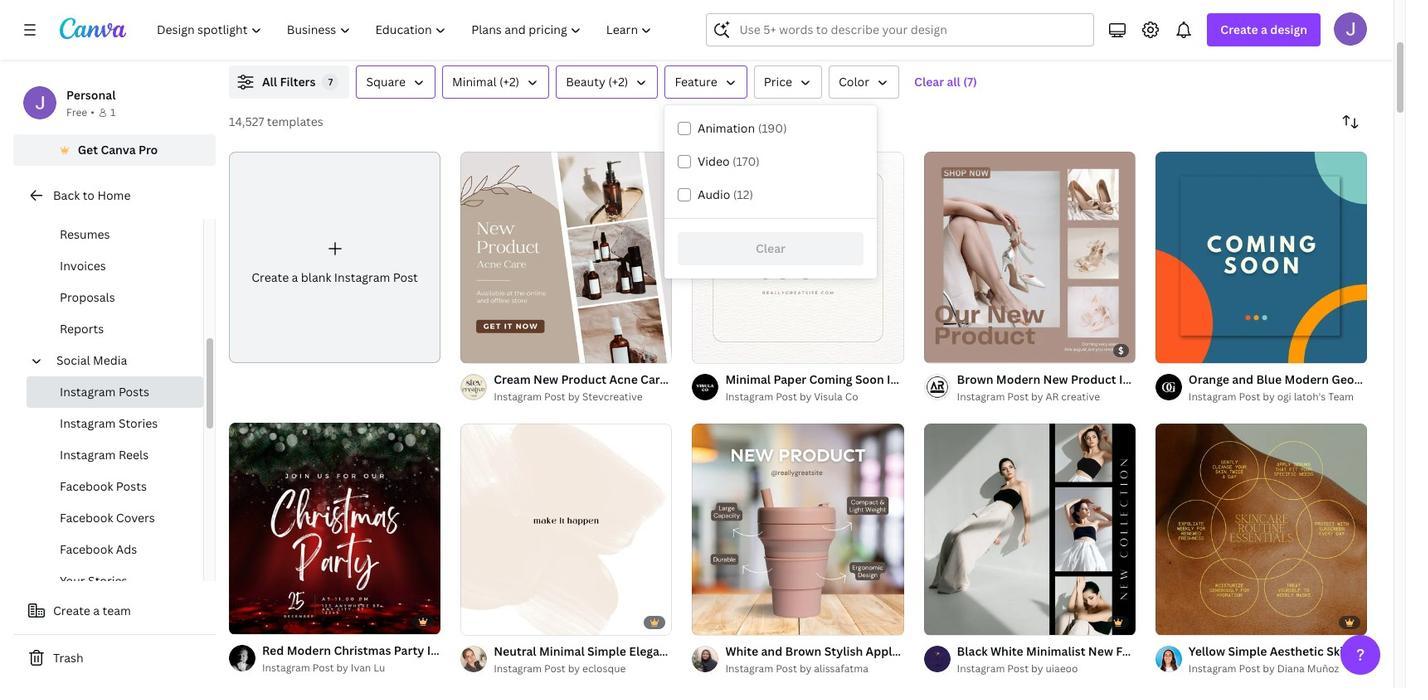 Task type: describe. For each thing, give the bounding box(es) containing it.
get canva pro
[[78, 142, 158, 158]]

price
[[764, 74, 792, 90]]

(190)
[[758, 120, 787, 136]]

back
[[53, 188, 80, 203]]

free •
[[66, 105, 95, 119]]

instagram post by visula co link
[[726, 389, 904, 406]]

Search search field
[[740, 14, 1084, 46]]

stevcreative
[[583, 390, 643, 404]]

team
[[103, 603, 131, 619]]

audio (12)
[[698, 187, 753, 202]]

Sort by button
[[1334, 105, 1367, 139]]

posts for facebook posts
[[116, 479, 147, 495]]

instagram stories
[[60, 416, 158, 431]]

all filters
[[262, 74, 316, 90]]

covers
[[116, 510, 155, 526]]

red modern christmas party instagram post image
[[229, 423, 441, 635]]

ads
[[116, 542, 137, 558]]

price button
[[754, 66, 822, 99]]

create a blank instagram post link
[[229, 152, 441, 364]]

social media
[[56, 353, 127, 368]]

trash link
[[13, 642, 216, 675]]

invoices link
[[27, 251, 203, 282]]

white and brown stylish appliances product features instagram post image
[[692, 424, 904, 636]]

proposals
[[60, 290, 115, 305]]

by inside "minimal paper coming soon instagram post instagram post by visula co"
[[800, 390, 812, 404]]

simple
[[588, 644, 626, 660]]

alissafatma
[[814, 663, 869, 677]]

(7)
[[964, 74, 977, 90]]

minimal (+2) button
[[442, 66, 549, 99]]

design
[[1271, 22, 1308, 37]]

cream new product acne care instagram post instagram post by stevcreative
[[494, 372, 754, 404]]

minimal (+2)
[[452, 74, 520, 90]]

soon
[[855, 372, 884, 388]]

by left alissafatma
[[800, 663, 812, 677]]

(170)
[[733, 154, 760, 169]]

product inside cream new product acne care instagram post instagram post by stevcreative
[[561, 372, 607, 388]]

red
[[262, 643, 284, 659]]

resumes link
[[27, 219, 203, 251]]

red modern christmas party instagram post link
[[262, 643, 512, 661]]

ogi
[[1278, 390, 1292, 404]]

and
[[1233, 372, 1254, 388]]

instagram inside 'link'
[[60, 416, 116, 431]]

posts for instagram posts
[[119, 384, 149, 400]]

get
[[78, 142, 98, 158]]

geometric
[[1332, 372, 1392, 388]]

visula
[[814, 390, 843, 404]]

instagram post by ivan lu link
[[262, 661, 441, 677]]

new inside cream new product acne care instagram post instagram post by stevcreative
[[534, 372, 559, 388]]

minimal inside neutral minimal simple elegant quote instagram post instagram post by eclosque
[[539, 644, 585, 660]]

14,527 templates
[[229, 114, 323, 129]]

create a team button
[[13, 595, 216, 628]]

clear for clear all (7)
[[914, 74, 944, 90]]

facebook ads
[[60, 542, 137, 558]]

modern for red modern christmas party instagram post
[[287, 643, 331, 659]]

your stories link
[[27, 566, 203, 597]]

brown modern new product  instagram post image
[[924, 152, 1136, 364]]

all
[[262, 74, 277, 90]]

(+2) for beauty (+2)
[[608, 74, 628, 90]]

instagram post by uiaeoo
[[957, 663, 1078, 677]]

diana
[[1278, 663, 1305, 677]]

instagram reels link
[[27, 440, 203, 471]]

•
[[91, 105, 95, 119]]

uiaeoo
[[1046, 663, 1078, 677]]

co inside orange and blue modern geometric co instagram post by ogi latoh's team
[[1394, 372, 1407, 388]]

beauty
[[566, 74, 606, 90]]

animation (190)
[[698, 120, 787, 136]]

muñoz
[[1307, 663, 1339, 677]]

video
[[698, 154, 730, 169]]

stories for instagram stories
[[119, 416, 158, 431]]

latoh's
[[1294, 390, 1326, 404]]

beauty (+2)
[[566, 74, 628, 90]]

paper
[[774, 372, 807, 388]]

square
[[366, 74, 406, 90]]

orange
[[1189, 372, 1230, 388]]

neutral minimal simple elegant quote instagram post instagram post by eclosque
[[494, 644, 797, 677]]

instagram reels
[[60, 447, 149, 463]]

facebook posts link
[[27, 471, 203, 503]]

by inside 'brown modern new product  instagram post instagram post by ar creative'
[[1031, 390, 1043, 404]]

blue
[[1257, 372, 1282, 388]]

home
[[97, 188, 131, 203]]

create for create a blank instagram post
[[252, 269, 289, 285]]

cream new product acne care instagram post link
[[494, 371, 754, 389]]

instagram posts
[[60, 384, 149, 400]]

reels
[[119, 447, 149, 463]]

facebook for facebook ads
[[60, 542, 113, 558]]

$
[[1119, 345, 1124, 357]]

a for team
[[93, 603, 100, 619]]

brown modern new product  instagram post link
[[957, 371, 1204, 389]]

all
[[947, 74, 961, 90]]

templates
[[267, 114, 323, 129]]

instagram post by uiaeoo link
[[957, 662, 1136, 678]]

14,527
[[229, 114, 264, 129]]

color
[[839, 74, 870, 90]]

social
[[56, 353, 90, 368]]

by inside red modern christmas party instagram post instagram post by ivan lu
[[336, 662, 348, 676]]

by left diana
[[1263, 663, 1275, 677]]

top level navigation element
[[146, 13, 667, 46]]

modern inside orange and blue modern geometric co instagram post by ogi latoh's team
[[1285, 372, 1329, 388]]

audio
[[698, 187, 731, 202]]

minimal paper coming soon instagram post link
[[726, 371, 972, 389]]

feature
[[675, 74, 718, 90]]

cream new product acne care instagram post image
[[461, 152, 672, 364]]

neutral
[[494, 644, 537, 660]]

eclosque
[[583, 663, 626, 677]]

by inside orange and blue modern geometric co instagram post by ogi latoh's team
[[1263, 390, 1275, 404]]

back to home
[[53, 188, 131, 203]]

reports
[[60, 321, 104, 337]]

7
[[328, 76, 333, 88]]

minimal for minimal paper coming soon instagram post instagram post by visula co
[[726, 372, 771, 388]]



Task type: vqa. For each thing, say whether or not it's contained in the screenshot.
Flyer (Portrait 8.5 × 11 in) 8.5 × 11 in
no



Task type: locate. For each thing, give the bounding box(es) containing it.
minimal inside "minimal paper coming soon instagram post instagram post by visula co"
[[726, 372, 771, 388]]

2 horizontal spatial a
[[1261, 22, 1268, 37]]

0 vertical spatial minimal
[[452, 74, 497, 90]]

0 horizontal spatial modern
[[287, 643, 331, 659]]

yellow simple aesthetic skincare tips infographic instagram post image
[[1156, 424, 1367, 636]]

blank
[[301, 269, 331, 285]]

(+2) for minimal (+2)
[[500, 74, 520, 90]]

media
[[93, 353, 127, 368]]

orange and blue modern geometric co link
[[1189, 371, 1407, 389]]

7 filter options selected element
[[322, 74, 339, 90]]

party
[[394, 643, 424, 659]]

facebook up your stories
[[60, 542, 113, 558]]

modern right red
[[287, 643, 331, 659]]

minimal for minimal (+2)
[[452, 74, 497, 90]]

create a blank instagram post
[[252, 269, 418, 285]]

proposals link
[[27, 282, 203, 314]]

animation
[[698, 120, 755, 136]]

a left blank
[[292, 269, 298, 285]]

(+2) right the beauty
[[608, 74, 628, 90]]

posts down "reels"
[[116, 479, 147, 495]]

video (170)
[[698, 154, 760, 169]]

your stories
[[60, 573, 127, 589]]

3 facebook from the top
[[60, 542, 113, 558]]

instagram post by alissafatma link
[[726, 662, 904, 678]]

square button
[[356, 66, 436, 99]]

christmas
[[334, 643, 391, 659]]

0 horizontal spatial a
[[93, 603, 100, 619]]

1 horizontal spatial create
[[252, 269, 289, 285]]

canva
[[101, 142, 136, 158]]

create
[[1221, 22, 1259, 37], [252, 269, 289, 285], [53, 603, 90, 619]]

facebook down instagram reels
[[60, 479, 113, 495]]

post inside orange and blue modern geometric co instagram post by ogi latoh's team
[[1239, 390, 1261, 404]]

create for create a team
[[53, 603, 90, 619]]

create a design
[[1221, 22, 1308, 37]]

trash
[[53, 651, 83, 666]]

clear
[[914, 74, 944, 90], [756, 241, 786, 256]]

modern inside red modern christmas party instagram post instagram post by ivan lu
[[287, 643, 331, 659]]

facebook for facebook covers
[[60, 510, 113, 526]]

a for design
[[1261, 22, 1268, 37]]

1 horizontal spatial (+2)
[[608, 74, 628, 90]]

create inside dropdown button
[[1221, 22, 1259, 37]]

create a blank instagram post element
[[229, 152, 441, 364]]

modern
[[996, 372, 1041, 388], [1285, 372, 1329, 388], [287, 643, 331, 659]]

neutral minimal simple elegant quote instagram post link
[[494, 643, 797, 662]]

facebook up facebook ads
[[60, 510, 113, 526]]

co
[[1394, 372, 1407, 388], [845, 390, 858, 404]]

stories up create a team button
[[88, 573, 127, 589]]

1 vertical spatial posts
[[116, 479, 147, 495]]

social media link
[[50, 345, 193, 377]]

by left eclosque
[[568, 663, 580, 677]]

color button
[[829, 66, 900, 99]]

stories inside 'link'
[[119, 416, 158, 431]]

your
[[60, 573, 85, 589]]

2 facebook from the top
[[60, 510, 113, 526]]

(+2)
[[500, 74, 520, 90], [608, 74, 628, 90]]

orange and blue modern geometric co instagram post by ogi latoh's team
[[1189, 372, 1407, 404]]

by left the visula
[[800, 390, 812, 404]]

0 horizontal spatial clear
[[756, 241, 786, 256]]

posts down the social media link on the bottom of page
[[119, 384, 149, 400]]

facebook for facebook posts
[[60, 479, 113, 495]]

create left the design
[[1221, 22, 1259, 37]]

new right the cream
[[534, 372, 559, 388]]

1 horizontal spatial a
[[292, 269, 298, 285]]

0 vertical spatial stories
[[119, 416, 158, 431]]

0 horizontal spatial product
[[561, 372, 607, 388]]

create inside button
[[53, 603, 90, 619]]

stories up "reels"
[[119, 416, 158, 431]]

minimal right square "button"
[[452, 74, 497, 90]]

2 horizontal spatial create
[[1221, 22, 1259, 37]]

1
[[110, 105, 116, 119]]

posts
[[119, 384, 149, 400], [116, 479, 147, 495]]

lu
[[374, 662, 385, 676]]

red modern christmas party instagram post instagram post by ivan lu
[[262, 643, 512, 676]]

ar
[[1046, 390, 1059, 404]]

personal
[[66, 87, 116, 103]]

free
[[66, 105, 87, 119]]

team
[[1329, 390, 1354, 404]]

a inside button
[[93, 603, 100, 619]]

2 vertical spatial a
[[93, 603, 100, 619]]

facebook posts
[[60, 479, 147, 495]]

by
[[568, 390, 580, 404], [800, 390, 812, 404], [1031, 390, 1043, 404], [1263, 390, 1275, 404], [336, 662, 348, 676], [568, 663, 580, 677], [800, 663, 812, 677], [1031, 663, 1043, 677], [1263, 663, 1275, 677]]

2 horizontal spatial modern
[[1285, 372, 1329, 388]]

co down 'minimal paper coming soon instagram post' link
[[845, 390, 858, 404]]

instagram stories link
[[27, 408, 203, 440]]

modern inside 'brown modern new product  instagram post instagram post by ar creative'
[[996, 372, 1041, 388]]

facebook covers link
[[27, 503, 203, 534]]

instagram inside orange and blue modern geometric co instagram post by ogi latoh's team
[[1189, 390, 1237, 404]]

by inside neutral minimal simple elegant quote instagram post instagram post by eclosque
[[568, 663, 580, 677]]

2 (+2) from the left
[[608, 74, 628, 90]]

a for blank
[[292, 269, 298, 285]]

1 vertical spatial stories
[[88, 573, 127, 589]]

new
[[534, 372, 559, 388], [1044, 372, 1068, 388]]

to
[[83, 188, 95, 203]]

post
[[393, 269, 418, 285], [729, 372, 754, 388], [947, 372, 972, 388], [1179, 372, 1204, 388], [544, 390, 566, 404], [776, 390, 797, 404], [1008, 390, 1029, 404], [1239, 390, 1261, 404], [487, 643, 512, 659], [772, 644, 797, 660], [313, 662, 334, 676], [544, 663, 566, 677], [776, 663, 797, 677], [1008, 663, 1029, 677], [1239, 663, 1261, 677]]

pro
[[139, 142, 158, 158]]

1 (+2) from the left
[[500, 74, 520, 90]]

by inside cream new product acne care instagram post instagram post by stevcreative
[[568, 390, 580, 404]]

create left blank
[[252, 269, 289, 285]]

1 vertical spatial a
[[292, 269, 298, 285]]

2 horizontal spatial minimal
[[726, 372, 771, 388]]

1 horizontal spatial new
[[1044, 372, 1068, 388]]

by left ogi on the bottom right
[[1263, 390, 1275, 404]]

neutral minimal simple elegant quote instagram post image
[[461, 424, 672, 636]]

a left team
[[93, 603, 100, 619]]

1 vertical spatial clear
[[756, 241, 786, 256]]

invoices
[[60, 258, 106, 274]]

0 horizontal spatial minimal
[[452, 74, 497, 90]]

jacob simon image
[[1334, 12, 1367, 46]]

product up creative
[[1071, 372, 1117, 388]]

instagram post by diana muñoz
[[1189, 663, 1339, 677]]

coming
[[809, 372, 853, 388]]

black white minimalist new fashion collection - instagram post image
[[924, 424, 1136, 636]]

instagram post templates image
[[1013, 0, 1367, 46]]

instagram post by stevcreative link
[[494, 389, 672, 406]]

instagram post by ar creative link
[[957, 389, 1136, 406]]

1 product from the left
[[561, 372, 607, 388]]

new up the "ar"
[[1044, 372, 1068, 388]]

create down your
[[53, 603, 90, 619]]

(+2) inside button
[[608, 74, 628, 90]]

modern up the 'instagram post by ar creative' link
[[996, 372, 1041, 388]]

stories inside 'link'
[[88, 573, 127, 589]]

(12)
[[733, 187, 753, 202]]

co inside "minimal paper coming soon instagram post instagram post by visula co"
[[845, 390, 858, 404]]

2 new from the left
[[1044, 372, 1068, 388]]

0 horizontal spatial create
[[53, 603, 90, 619]]

1 horizontal spatial clear
[[914, 74, 944, 90]]

0 vertical spatial create
[[1221, 22, 1259, 37]]

1 facebook from the top
[[60, 479, 113, 495]]

co right geometric
[[1394, 372, 1407, 388]]

create for create a design
[[1221, 22, 1259, 37]]

orange and blue modern geometric coming soon image
[[1156, 152, 1367, 364]]

back to home link
[[13, 179, 216, 212]]

by left the "ar"
[[1031, 390, 1043, 404]]

instagram post by alissafatma
[[726, 663, 869, 677]]

a inside dropdown button
[[1261, 22, 1268, 37]]

0 vertical spatial clear
[[914, 74, 944, 90]]

by left uiaeoo
[[1031, 663, 1043, 677]]

1 horizontal spatial product
[[1071, 372, 1117, 388]]

0 vertical spatial a
[[1261, 22, 1268, 37]]

beauty (+2) button
[[556, 66, 658, 99]]

instagram post by diana muñoz link
[[1189, 662, 1367, 678]]

1 horizontal spatial minimal
[[539, 644, 585, 660]]

facebook covers
[[60, 510, 155, 526]]

instagram post by ogi latoh's team link
[[1189, 389, 1367, 406]]

0 vertical spatial co
[[1394, 372, 1407, 388]]

1 horizontal spatial co
[[1394, 372, 1407, 388]]

modern up latoh's
[[1285, 372, 1329, 388]]

creative
[[1062, 390, 1100, 404]]

quote
[[674, 644, 709, 660]]

0 vertical spatial posts
[[119, 384, 149, 400]]

minimal left paper
[[726, 372, 771, 388]]

product inside 'brown modern new product  instagram post instagram post by ar creative'
[[1071, 372, 1117, 388]]

by left stevcreative
[[568, 390, 580, 404]]

posts inside facebook posts link
[[116, 479, 147, 495]]

0 horizontal spatial co
[[845, 390, 858, 404]]

clear for clear
[[756, 241, 786, 256]]

create a team
[[53, 603, 131, 619]]

1 horizontal spatial modern
[[996, 372, 1041, 388]]

minimal paper coming soon instagram post image
[[692, 152, 904, 364]]

instagram post by eclosque link
[[494, 662, 672, 678]]

1 vertical spatial minimal
[[726, 372, 771, 388]]

brown
[[957, 372, 994, 388]]

modern for brown modern new product  instagram post
[[996, 372, 1041, 388]]

minimal inside button
[[452, 74, 497, 90]]

product
[[561, 372, 607, 388], [1071, 372, 1117, 388]]

1 vertical spatial create
[[252, 269, 289, 285]]

1 new from the left
[[534, 372, 559, 388]]

minimal up instagram post by eclosque link
[[539, 644, 585, 660]]

stories for your stories
[[88, 573, 127, 589]]

get canva pro button
[[13, 134, 216, 166]]

a left the design
[[1261, 22, 1268, 37]]

1 vertical spatial co
[[845, 390, 858, 404]]

2 vertical spatial minimal
[[539, 644, 585, 660]]

(+2) left the beauty
[[500, 74, 520, 90]]

0 horizontal spatial (+2)
[[500, 74, 520, 90]]

0 vertical spatial facebook
[[60, 479, 113, 495]]

2 vertical spatial create
[[53, 603, 90, 619]]

brown modern new product  instagram post instagram post by ar creative
[[957, 372, 1204, 404]]

(+2) inside button
[[500, 74, 520, 90]]

2 vertical spatial facebook
[[60, 542, 113, 558]]

0 horizontal spatial new
[[534, 372, 559, 388]]

2 product from the left
[[1071, 372, 1117, 388]]

new inside 'brown modern new product  instagram post instagram post by ar creative'
[[1044, 372, 1068, 388]]

instagram
[[334, 269, 390, 285], [670, 372, 726, 388], [887, 372, 944, 388], [1119, 372, 1176, 388], [60, 384, 116, 400], [494, 390, 542, 404], [726, 390, 774, 404], [957, 390, 1005, 404], [1189, 390, 1237, 404], [60, 416, 116, 431], [60, 447, 116, 463], [427, 643, 484, 659], [712, 644, 769, 660], [262, 662, 310, 676], [494, 663, 542, 677], [726, 663, 774, 677], [957, 663, 1005, 677], [1189, 663, 1237, 677]]

cream
[[494, 372, 531, 388]]

None search field
[[707, 13, 1095, 46]]

1 vertical spatial facebook
[[60, 510, 113, 526]]

filters
[[280, 74, 316, 90]]

product up instagram post by stevcreative "link"
[[561, 372, 607, 388]]

by left ivan
[[336, 662, 348, 676]]



